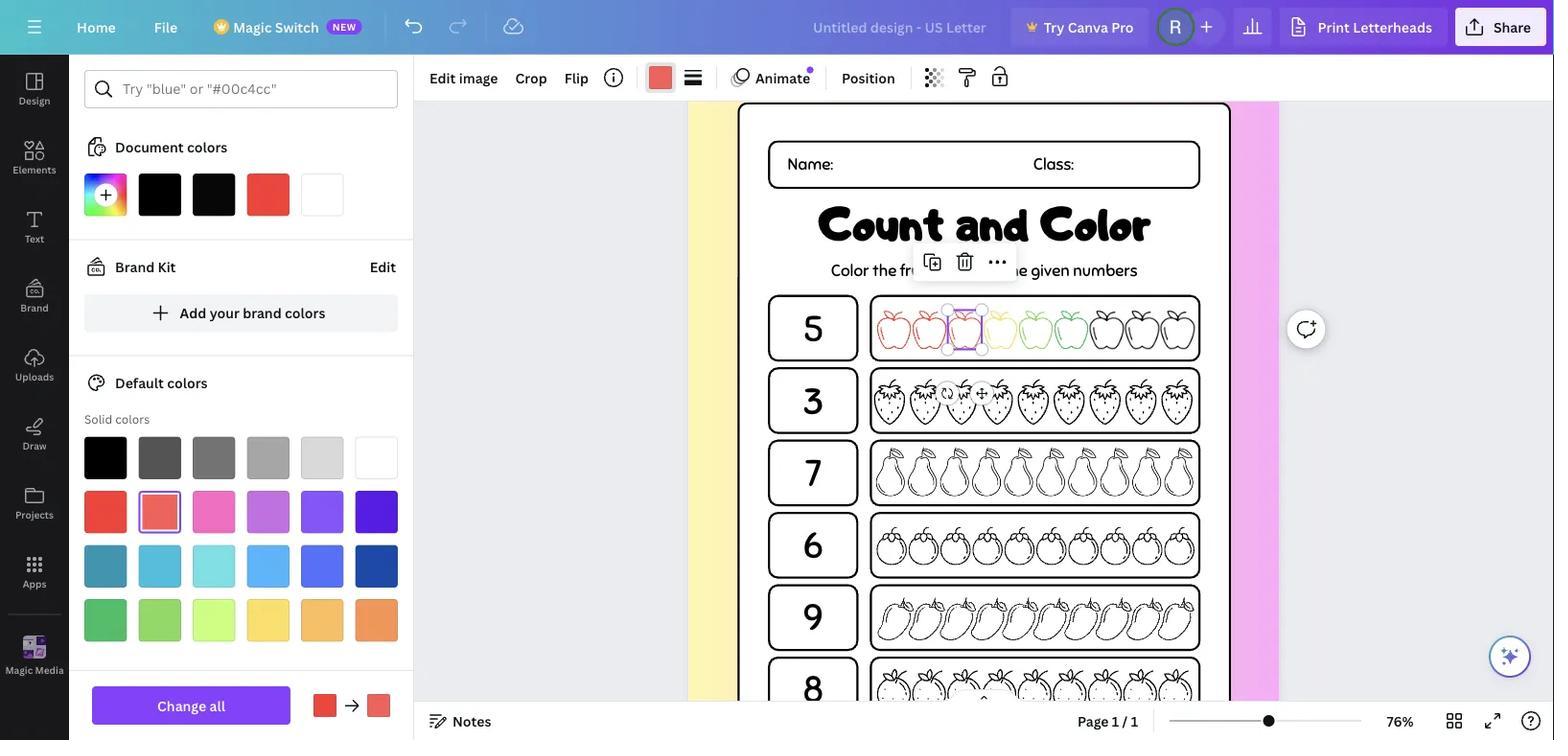 Task type: describe. For each thing, give the bounding box(es) containing it.
try
[[1044, 18, 1064, 36]]

class:
[[1033, 154, 1074, 175]]

bright red #ff3131 image
[[84, 491, 127, 534]]

black #000000 image
[[84, 437, 127, 479]]

on
[[981, 261, 1000, 281]]

draw
[[22, 439, 47, 452]]

position button
[[834, 62, 903, 93]]

dark turquoise #0097b2 image
[[84, 545, 127, 588]]

1 1 from the left
[[1112, 712, 1119, 730]]

edit image
[[430, 69, 498, 87]]

1 the from the left
[[872, 261, 897, 281]]

2 the from the left
[[1003, 261, 1027, 281]]

magic media
[[5, 664, 64, 677]]

#000000 image
[[139, 174, 181, 216]]

try canva pro
[[1044, 18, 1134, 36]]

colors for default colors
[[167, 374, 208, 392]]

design
[[19, 94, 50, 107]]

main menu bar
[[0, 0, 1554, 55]]

uploads
[[15, 370, 54, 383]]

text button
[[0, 193, 69, 262]]

/
[[1122, 712, 1128, 730]]

print
[[1318, 18, 1350, 36]]

new image
[[807, 67, 814, 73]]

peach #ffbd59 image
[[301, 599, 344, 642]]

pink #ff66c4 image
[[193, 491, 235, 534]]

kit
[[158, 258, 176, 276]]

gray #737373 image
[[193, 437, 235, 479]]

count
[[818, 194, 944, 252]]

flip
[[564, 69, 589, 87]]

home link
[[61, 8, 131, 46]]

#000000 image
[[139, 174, 181, 216]]

design button
[[0, 55, 69, 124]]

count and color
[[818, 194, 1150, 252]]

name:
[[788, 154, 833, 175]]

colors for solid colors
[[115, 411, 150, 427]]

#ff3131 image
[[314, 694, 337, 717]]

apps button
[[0, 538, 69, 607]]

white #ffffff image
[[355, 437, 398, 479]]

position
[[842, 69, 895, 87]]

crop
[[515, 69, 547, 87]]

switch
[[275, 18, 319, 36]]

document colors
[[115, 138, 227, 156]]

magic for magic switch
[[233, 18, 272, 36]]

#070707 image
[[193, 174, 235, 216]]

edit image button
[[422, 62, 506, 93]]

magic switch
[[233, 18, 319, 36]]

7
[[805, 451, 821, 496]]

new
[[332, 20, 356, 33]]

Design title text field
[[798, 8, 1004, 46]]

color the fruit based on the given numbers
[[831, 261, 1137, 281]]

document
[[115, 138, 184, 156]]

peach #ffbd59 image
[[301, 599, 344, 642]]

aqua blue #0cc0df image
[[139, 545, 181, 588]]

based
[[933, 261, 978, 281]]

print letterheads button
[[1279, 8, 1448, 46]]

add your brand colors button
[[84, 294, 398, 332]]

#ffffff image
[[301, 174, 344, 216]]

elements
[[13, 163, 56, 176]]

fruit
[[900, 261, 930, 281]]

change all
[[157, 697, 225, 715]]

show pages image
[[938, 688, 1030, 704]]

colors inside button
[[285, 304, 325, 322]]

and
[[955, 194, 1029, 252]]

brand for brand kit
[[115, 258, 155, 276]]

edit button
[[368, 248, 398, 286]]

dark gray #545454 image
[[139, 437, 181, 479]]



Task type: vqa. For each thing, say whether or not it's contained in the screenshot.
Add Your Brand Colors
yes



Task type: locate. For each thing, give the bounding box(es) containing it.
0 vertical spatial color
[[1040, 194, 1150, 252]]

your
[[210, 304, 240, 322]]

page
[[1078, 712, 1109, 730]]

0 horizontal spatial the
[[872, 261, 897, 281]]

change all button
[[92, 686, 290, 725]]

light gray #d9d9d9 image
[[301, 437, 344, 479], [301, 437, 344, 479]]

pink #ff66c4 image
[[193, 491, 235, 534]]

1 horizontal spatial magic
[[233, 18, 272, 36]]

the left fruit
[[872, 261, 897, 281]]

print letterheads
[[1318, 18, 1432, 36]]

orange #ff914d image
[[355, 599, 398, 642], [355, 599, 398, 642]]

1 horizontal spatial edit
[[430, 69, 456, 87]]

light blue #38b6ff image
[[247, 545, 290, 588], [247, 545, 290, 588]]

dark turquoise #0097b2 image
[[84, 545, 127, 588]]

default colors
[[115, 374, 208, 392]]

0 horizontal spatial edit
[[370, 258, 396, 276]]

magic left "media"
[[5, 664, 33, 677]]

grass green #7ed957 image
[[139, 599, 181, 642], [139, 599, 181, 642]]

colors for document colors
[[187, 138, 227, 156]]

crop button
[[508, 62, 555, 93]]

media
[[35, 664, 64, 677]]

aqua blue #0cc0df image
[[139, 545, 181, 588]]

Try "blue" or "#00c4cc" search field
[[123, 71, 385, 107]]

#ff3131 image
[[247, 174, 290, 216], [247, 174, 290, 216], [314, 694, 337, 717]]

1 left / at the right of page
[[1112, 712, 1119, 730]]

#ffffff image
[[301, 174, 344, 216]]

notes button
[[422, 706, 499, 736]]

0 vertical spatial edit
[[430, 69, 456, 87]]

colors up #070707 icon
[[187, 138, 227, 156]]

default
[[115, 374, 164, 392]]

royal blue #5271ff image
[[301, 545, 344, 588], [301, 545, 344, 588]]

1 horizontal spatial color
[[1040, 194, 1150, 252]]

dark gray #545454 image
[[139, 437, 181, 479]]

add a new color image
[[84, 174, 127, 216], [84, 174, 127, 216]]

add
[[180, 304, 206, 322]]

5
[[803, 307, 823, 352]]

side panel tab list
[[0, 55, 69, 691]]

magic inside main menu bar
[[233, 18, 272, 36]]

edit for edit
[[370, 258, 396, 276]]

animate button
[[725, 62, 818, 93]]

magic inside 'button'
[[5, 664, 33, 677]]

1 horizontal spatial brand
[[115, 258, 155, 276]]

brand kit
[[115, 258, 176, 276]]

#070707 image
[[193, 174, 235, 216]]

magic
[[233, 18, 272, 36], [5, 664, 33, 677]]

pro
[[1111, 18, 1134, 36]]

1 vertical spatial magic
[[5, 664, 33, 677]]

yellow #ffde59 image
[[247, 599, 290, 642], [247, 599, 290, 642]]

color up numbers
[[1040, 194, 1150, 252]]

1 vertical spatial color
[[831, 261, 869, 281]]

edit
[[430, 69, 456, 87], [370, 258, 396, 276]]

gray #a6a6a6 image
[[247, 437, 290, 479], [247, 437, 290, 479]]

color down count
[[831, 261, 869, 281]]

violet #5e17eb image
[[355, 491, 398, 534], [355, 491, 398, 534]]

magic left "switch"
[[233, 18, 272, 36]]

black #000000 image
[[84, 437, 127, 479]]

turquoise blue #5ce1e6 image
[[193, 545, 235, 588], [193, 545, 235, 588]]

magic for magic media
[[5, 664, 33, 677]]

2 1 from the left
[[1131, 712, 1138, 730]]

0 horizontal spatial magic
[[5, 664, 33, 677]]

solid
[[84, 411, 112, 427]]

solid colors
[[84, 411, 150, 427]]

file
[[154, 18, 178, 36]]

0 horizontal spatial color
[[831, 261, 869, 281]]

color
[[1040, 194, 1150, 252], [831, 261, 869, 281]]

purple #8c52ff image
[[301, 491, 344, 534], [301, 491, 344, 534]]

edit inside edit image "dropdown button"
[[430, 69, 456, 87]]

colors
[[187, 138, 227, 156], [285, 304, 325, 322], [167, 374, 208, 392], [115, 411, 150, 427]]

brand button
[[0, 262, 69, 331]]

bright red #ff3131 image
[[84, 491, 127, 534]]

numbers
[[1073, 261, 1137, 281]]

edit for edit image
[[430, 69, 456, 87]]

home
[[77, 18, 116, 36]]

share button
[[1455, 8, 1546, 46]]

draw button
[[0, 400, 69, 469]]

9
[[803, 595, 823, 641]]

brand
[[115, 258, 155, 276], [20, 301, 49, 314]]

brand for brand
[[20, 301, 49, 314]]

3
[[802, 379, 824, 424]]

notes
[[453, 712, 491, 730]]

6
[[803, 523, 823, 569]]

image
[[459, 69, 498, 87]]

0 vertical spatial magic
[[233, 18, 272, 36]]

apps
[[23, 577, 46, 590]]

0 horizontal spatial brand
[[20, 301, 49, 314]]

canva assistant image
[[1498, 645, 1521, 668]]

file button
[[139, 8, 193, 46]]

the right the on
[[1003, 261, 1027, 281]]

share
[[1494, 18, 1531, 36]]

8
[[803, 667, 823, 713]]

brand
[[243, 304, 282, 322]]

magic media button
[[0, 622, 69, 691]]

brand up uploads button
[[20, 301, 49, 314]]

colors right solid
[[115, 411, 150, 427]]

projects
[[15, 508, 54, 521]]

green #00bf63 image
[[84, 599, 127, 642]]

colors right brand
[[285, 304, 325, 322]]

change
[[157, 697, 206, 715]]

#ff5757 image
[[649, 66, 672, 89], [649, 66, 672, 89], [367, 694, 390, 717], [367, 694, 390, 717]]

76% button
[[1369, 706, 1431, 736]]

the
[[872, 261, 897, 281], [1003, 261, 1027, 281]]

brand inside brand button
[[20, 301, 49, 314]]

lime #c1ff72 image
[[193, 599, 235, 642], [193, 599, 235, 642]]

1 horizontal spatial 1
[[1131, 712, 1138, 730]]

1
[[1112, 712, 1119, 730], [1131, 712, 1138, 730]]

projects button
[[0, 469, 69, 538]]

elements button
[[0, 124, 69, 193]]

all
[[209, 697, 225, 715]]

edit inside edit button
[[370, 258, 396, 276]]

animate
[[755, 69, 810, 87]]

brand left kit
[[115, 258, 155, 276]]

page 1 / 1
[[1078, 712, 1138, 730]]

given
[[1031, 261, 1070, 281]]

letterheads
[[1353, 18, 1432, 36]]

coral red #ff5757 image
[[139, 491, 181, 534], [139, 491, 181, 534]]

green #00bf63 image
[[84, 599, 127, 642]]

white #ffffff image
[[355, 437, 398, 479]]

magenta #cb6ce6 image
[[247, 491, 290, 534], [247, 491, 290, 534]]

1 right / at the right of page
[[1131, 712, 1138, 730]]

1 horizontal spatial the
[[1003, 261, 1027, 281]]

gray #737373 image
[[193, 437, 235, 479]]

0 horizontal spatial 1
[[1112, 712, 1119, 730]]

0 vertical spatial brand
[[115, 258, 155, 276]]

cobalt blue #004aad image
[[355, 545, 398, 588], [355, 545, 398, 588]]

add your brand colors
[[180, 304, 325, 322]]

colors right the "default"
[[167, 374, 208, 392]]

flip button
[[557, 62, 596, 93]]

try canva pro button
[[1011, 8, 1149, 46]]

76%
[[1387, 712, 1414, 730]]

1 vertical spatial edit
[[370, 258, 396, 276]]

text
[[25, 232, 44, 245]]

1 vertical spatial brand
[[20, 301, 49, 314]]

canva
[[1068, 18, 1108, 36]]

uploads button
[[0, 331, 69, 400]]



